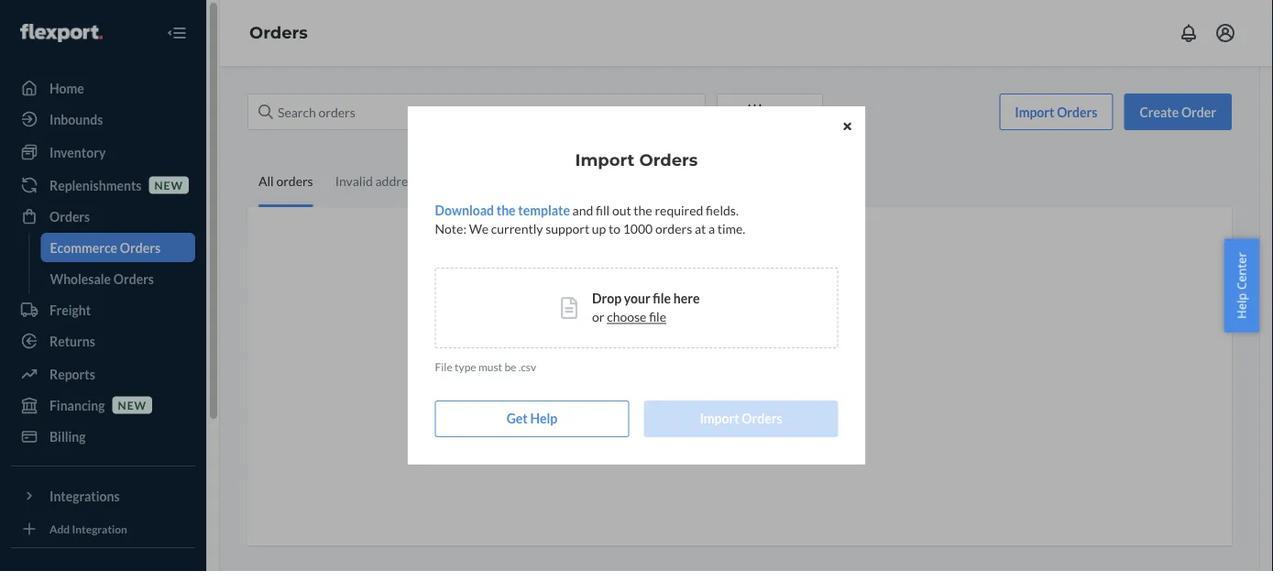 Task type: locate. For each thing, give the bounding box(es) containing it.
1 horizontal spatial help
[[1234, 293, 1250, 319]]

import orders inside button
[[700, 411, 783, 427]]

2 the from the left
[[634, 203, 653, 219]]

file left here
[[653, 291, 671, 307]]

1 vertical spatial import orders
[[700, 411, 783, 427]]

0 vertical spatial file
[[653, 291, 671, 307]]

0 vertical spatial orders
[[640, 150, 698, 171]]

1 horizontal spatial import orders
[[700, 411, 783, 427]]

import orders button
[[644, 401, 839, 438]]

0 horizontal spatial import
[[576, 150, 635, 171]]

the
[[497, 203, 516, 219], [634, 203, 653, 219]]

download the template and fill out the required fields. note: we currently support up to 1000 orders at a time.
[[435, 203, 746, 237]]

1 horizontal spatial the
[[634, 203, 653, 219]]

fill
[[596, 203, 610, 219]]

.csv
[[519, 360, 537, 374]]

get
[[507, 411, 528, 427]]

1 horizontal spatial orders
[[742, 411, 783, 427]]

at
[[695, 221, 706, 237]]

import
[[576, 150, 635, 171], [700, 411, 740, 427]]

the up the currently
[[497, 203, 516, 219]]

help
[[1234, 293, 1250, 319], [531, 411, 558, 427]]

1 vertical spatial orders
[[742, 411, 783, 427]]

1 vertical spatial file
[[649, 309, 667, 325]]

file alt image
[[561, 297, 578, 319]]

drop
[[592, 291, 622, 307]]

import orders
[[576, 150, 698, 171], [700, 411, 783, 427]]

orders
[[640, 150, 698, 171], [742, 411, 783, 427]]

help down center
[[1234, 293, 1250, 319]]

0 horizontal spatial import orders
[[576, 150, 698, 171]]

help center
[[1234, 252, 1250, 319]]

1 vertical spatial import
[[700, 411, 740, 427]]

0 vertical spatial import orders
[[576, 150, 698, 171]]

file
[[653, 291, 671, 307], [649, 309, 667, 325]]

file type must be .csv
[[435, 360, 537, 374]]

help center button
[[1225, 239, 1260, 333]]

fields.
[[706, 203, 739, 219]]

template
[[518, 203, 570, 219]]

import orders dialog
[[408, 106, 866, 465]]

help inside button
[[1234, 293, 1250, 319]]

1 vertical spatial help
[[531, 411, 558, 427]]

1 horizontal spatial import
[[700, 411, 740, 427]]

file down your
[[649, 309, 667, 325]]

0 horizontal spatial orders
[[640, 150, 698, 171]]

choose
[[607, 309, 647, 325]]

0 vertical spatial help
[[1234, 293, 1250, 319]]

type
[[455, 360, 477, 374]]

0 horizontal spatial the
[[497, 203, 516, 219]]

the up 1000
[[634, 203, 653, 219]]

drop your file here or choose file
[[592, 291, 700, 325]]

0 horizontal spatial help
[[531, 411, 558, 427]]

help right get
[[531, 411, 558, 427]]

and
[[573, 203, 594, 219]]



Task type: describe. For each thing, give the bounding box(es) containing it.
your
[[624, 291, 651, 307]]

a
[[709, 221, 715, 237]]

close image
[[844, 121, 852, 132]]

download
[[435, 203, 494, 219]]

1 the from the left
[[497, 203, 516, 219]]

import inside button
[[700, 411, 740, 427]]

time.
[[718, 221, 746, 237]]

1000
[[623, 221, 653, 237]]

note:
[[435, 221, 467, 237]]

center
[[1234, 252, 1250, 290]]

0 vertical spatial import
[[576, 150, 635, 171]]

here
[[674, 291, 700, 307]]

up
[[592, 221, 607, 237]]

orders inside button
[[742, 411, 783, 427]]

support
[[546, 221, 590, 237]]

we
[[469, 221, 489, 237]]

currently
[[491, 221, 543, 237]]

required
[[655, 203, 704, 219]]

orders
[[656, 221, 693, 237]]

be
[[505, 360, 517, 374]]

or
[[592, 309, 605, 325]]

out
[[613, 203, 632, 219]]

help inside import orders dialog
[[531, 411, 558, 427]]

download the template link
[[435, 203, 570, 219]]

must
[[479, 360, 503, 374]]

file
[[435, 360, 453, 374]]

get help
[[507, 411, 558, 427]]

get help link
[[435, 401, 630, 438]]

to
[[609, 221, 621, 237]]



Task type: vqa. For each thing, say whether or not it's contained in the screenshot.
the rightmost Reports
no



